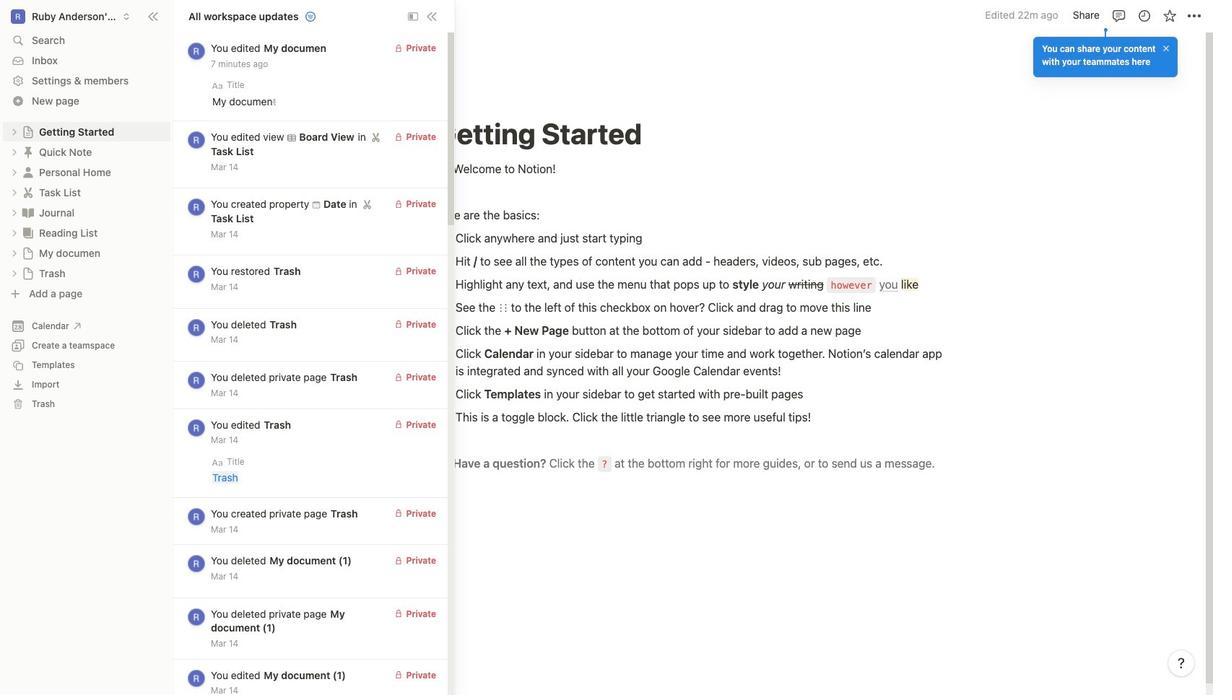 Task type: describe. For each thing, give the bounding box(es) containing it.
favorite image
[[1162, 8, 1177, 23]]

3 open image from the top
[[10, 229, 19, 237]]

filter notifications image
[[304, 10, 316, 22]]

1 open image from the top
[[10, 168, 19, 177]]

3 open image from the top
[[10, 188, 19, 197]]

4 open image from the top
[[10, 249, 19, 257]]

2 open image from the top
[[10, 148, 19, 156]]



Task type: locate. For each thing, give the bounding box(es) containing it.
updates image
[[1137, 8, 1151, 23]]

turn on panel mode image
[[408, 11, 418, 21]]

close sidebar image
[[147, 10, 159, 22]]

comments image
[[1112, 8, 1126, 23]]

4 open image from the top
[[10, 269, 19, 278]]

feed
[[173, 32, 448, 695]]

close inbox image
[[426, 10, 438, 22]]

👋 image
[[435, 159, 450, 178]]

2 open image from the top
[[10, 208, 19, 217]]

open image
[[10, 127, 19, 136], [10, 148, 19, 156], [10, 188, 19, 197], [10, 269, 19, 278]]

1 open image from the top
[[10, 127, 19, 136]]

change page icon image
[[22, 125, 35, 138], [21, 145, 35, 159], [21, 165, 35, 179], [21, 185, 35, 200], [21, 205, 35, 220], [21, 226, 35, 240], [22, 247, 35, 260], [22, 267, 35, 280]]

open image
[[10, 168, 19, 177], [10, 208, 19, 217], [10, 229, 19, 237], [10, 249, 19, 257]]

👉 image
[[435, 453, 450, 472]]



Task type: vqa. For each thing, say whether or not it's contained in the screenshot.
fourth Open icon from the bottom Change page icon
yes



